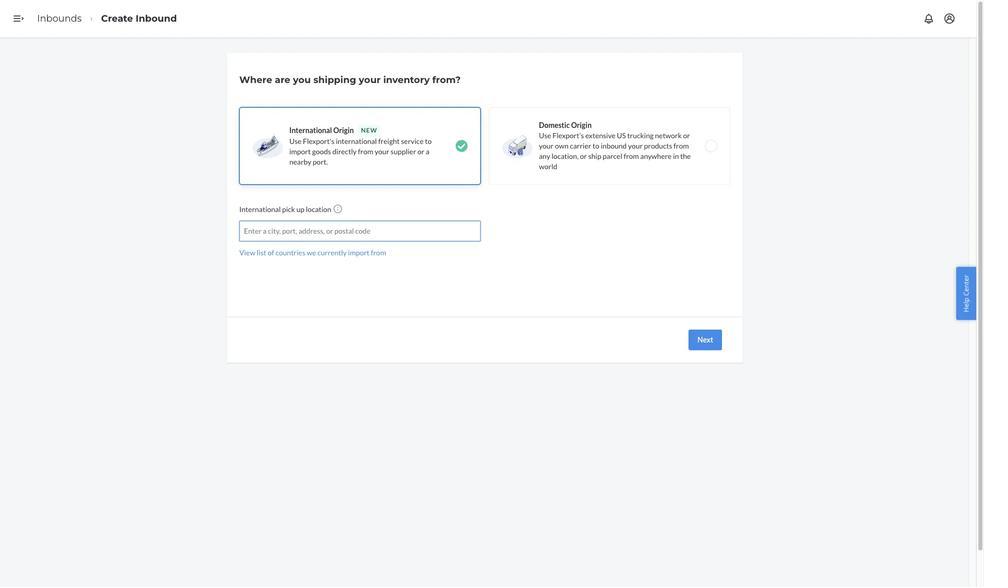 Task type: describe. For each thing, give the bounding box(es) containing it.
enter a city, port, address, or postal code
[[244, 227, 371, 235]]

international for international pick up location
[[240, 205, 281, 214]]

your down the "trucking"
[[629, 141, 643, 150]]

from right the parcel
[[624, 152, 640, 161]]

any
[[539, 152, 551, 161]]

freight
[[379, 137, 400, 146]]

open account menu image
[[944, 12, 957, 25]]

postal
[[335, 227, 354, 235]]

service
[[401, 137, 424, 146]]

use inside domestic origin use flexport's extensive us trucking network or your own carrier to inbound your products from any location, or ship parcel from anywhere in the world
[[539, 131, 552, 140]]

your up any on the right top
[[539, 141, 554, 150]]

us
[[617, 131, 626, 140]]

from up the
[[674, 141, 689, 150]]

from inside button
[[371, 248, 386, 257]]

trucking
[[628, 131, 654, 140]]

city,
[[268, 227, 281, 235]]

domestic
[[539, 121, 570, 130]]

ship
[[589, 152, 602, 161]]

inbounds
[[37, 13, 82, 24]]

next
[[698, 336, 714, 344]]

create inbound link
[[101, 13, 177, 24]]

breadcrumbs navigation
[[29, 3, 185, 34]]

create inbound
[[101, 13, 177, 24]]

anywhere
[[641, 152, 672, 161]]

own
[[555, 141, 569, 150]]

help center button
[[957, 267, 977, 320]]

help
[[962, 298, 972, 312]]

supplier
[[391, 147, 416, 156]]

or down 'carrier'
[[580, 152, 587, 161]]

goods
[[312, 147, 331, 156]]

are
[[275, 74, 291, 86]]

port,
[[282, 227, 297, 235]]

create
[[101, 13, 133, 24]]

your inside use flexport's international freight service to import goods directly from your supplier or a nearby port.
[[375, 147, 390, 156]]

location,
[[552, 152, 579, 161]]

use inside use flexport's international freight service to import goods directly from your supplier or a nearby port.
[[290, 137, 302, 146]]

domestic origin use flexport's extensive us trucking network or your own carrier to inbound your products from any location, or ship parcel from anywhere in the world
[[539, 121, 691, 171]]

we
[[307, 248, 316, 257]]

countries
[[276, 248, 306, 257]]

your right shipping
[[359, 74, 381, 86]]

the
[[681, 152, 691, 161]]

international pick up location
[[240, 205, 333, 214]]

up
[[297, 205, 305, 214]]

or left postal
[[326, 227, 333, 235]]

pick
[[282, 205, 295, 214]]

check circle image
[[456, 140, 468, 152]]

directly
[[333, 147, 357, 156]]

origin for international
[[334, 126, 354, 135]]

open navigation image
[[12, 12, 25, 25]]

to inside domestic origin use flexport's extensive us trucking network or your own carrier to inbound your products from any location, or ship parcel from anywhere in the world
[[593, 141, 600, 150]]

next button
[[689, 330, 723, 351]]



Task type: locate. For each thing, give the bounding box(es) containing it.
help center
[[962, 275, 972, 312]]

1 horizontal spatial a
[[426, 147, 430, 156]]

1 vertical spatial international
[[240, 205, 281, 214]]

you
[[293, 74, 311, 86]]

international for international origin
[[290, 126, 332, 135]]

international origin
[[290, 126, 354, 135]]

international up enter
[[240, 205, 281, 214]]

of
[[268, 248, 274, 257]]

0 vertical spatial a
[[426, 147, 430, 156]]

origin up the international
[[334, 126, 354, 135]]

1 horizontal spatial international
[[290, 126, 332, 135]]

0 horizontal spatial to
[[425, 137, 432, 146]]

flexport's
[[553, 131, 584, 140]]

origin
[[572, 121, 592, 130], [334, 126, 354, 135]]

a
[[426, 147, 430, 156], [263, 227, 267, 235]]

products
[[645, 141, 673, 150]]

import for goods
[[290, 147, 311, 156]]

0 horizontal spatial import
[[290, 147, 311, 156]]

to inside use flexport's international freight service to import goods directly from your supplier or a nearby port.
[[425, 137, 432, 146]]

to right service
[[425, 137, 432, 146]]

import for from
[[348, 248, 370, 257]]

inbound
[[136, 13, 177, 24]]

or inside use flexport's international freight service to import goods directly from your supplier or a nearby port.
[[418, 147, 425, 156]]

international
[[336, 137, 377, 146]]

origin inside domestic origin use flexport's extensive us trucking network or your own carrier to inbound your products from any location, or ship parcel from anywhere in the world
[[572, 121, 592, 130]]

international
[[290, 126, 332, 135], [240, 205, 281, 214]]

nearby
[[290, 157, 312, 166]]

1 horizontal spatial to
[[593, 141, 600, 150]]

1 vertical spatial a
[[263, 227, 267, 235]]

0 horizontal spatial use
[[290, 137, 302, 146]]

1 horizontal spatial origin
[[572, 121, 592, 130]]

or
[[684, 131, 691, 140], [418, 147, 425, 156], [580, 152, 587, 161], [326, 227, 333, 235]]

carrier
[[570, 141, 592, 150]]

from right currently
[[371, 248, 386, 257]]

code
[[356, 227, 371, 235]]

enter
[[244, 227, 262, 235]]

your down the freight
[[375, 147, 390, 156]]

use flexport's international freight service to import goods directly from your supplier or a nearby port.
[[290, 137, 432, 166]]

currently
[[318, 248, 347, 257]]

inbounds link
[[37, 13, 82, 24]]

your
[[359, 74, 381, 86], [539, 141, 554, 150], [629, 141, 643, 150], [375, 147, 390, 156]]

use up 'nearby'
[[290, 137, 302, 146]]

or down service
[[418, 147, 425, 156]]

use down domestic
[[539, 131, 552, 140]]

from
[[674, 141, 689, 150], [358, 147, 374, 156], [624, 152, 640, 161], [371, 248, 386, 257]]

0 horizontal spatial origin
[[334, 126, 354, 135]]

1 horizontal spatial import
[[348, 248, 370, 257]]

from?
[[433, 74, 461, 86]]

location
[[306, 205, 332, 214]]

inbound
[[601, 141, 627, 150]]

view list of countries we currently import from button
[[240, 248, 386, 258]]

from inside use flexport's international freight service to import goods directly from your supplier or a nearby port.
[[358, 147, 374, 156]]

import inside use flexport's international freight service to import goods directly from your supplier or a nearby port.
[[290, 147, 311, 156]]

0 horizontal spatial international
[[240, 205, 281, 214]]

where are you shipping your inventory from?
[[240, 74, 461, 86]]

flexport's
[[303, 137, 335, 146]]

import inside view list of countries we currently import from button
[[348, 248, 370, 257]]

to up ship
[[593, 141, 600, 150]]

1 horizontal spatial use
[[539, 131, 552, 140]]

or right network
[[684, 131, 691, 140]]

0 vertical spatial international
[[290, 126, 332, 135]]

extensive
[[586, 131, 616, 140]]

view list of countries we currently import from
[[240, 248, 386, 257]]

parcel
[[603, 152, 623, 161]]

origin up flexport's
[[572, 121, 592, 130]]

import
[[290, 147, 311, 156], [348, 248, 370, 257]]

0 horizontal spatial a
[[263, 227, 267, 235]]

0 vertical spatial import
[[290, 147, 311, 156]]

network
[[656, 131, 682, 140]]

new
[[361, 126, 378, 134]]

import up 'nearby'
[[290, 147, 311, 156]]

international up flexport's
[[290, 126, 332, 135]]

use
[[539, 131, 552, 140], [290, 137, 302, 146]]

import down code
[[348, 248, 370, 257]]

from down the international
[[358, 147, 374, 156]]

address,
[[299, 227, 325, 235]]

a inside use flexport's international freight service to import goods directly from your supplier or a nearby port.
[[426, 147, 430, 156]]

view
[[240, 248, 256, 257]]

world
[[539, 162, 558, 171]]

open notifications image
[[923, 12, 936, 25]]

shipping
[[314, 74, 356, 86]]

port.
[[313, 157, 328, 166]]

where
[[240, 74, 272, 86]]

center
[[962, 275, 972, 296]]

1 vertical spatial import
[[348, 248, 370, 257]]

in
[[674, 152, 679, 161]]

inventory
[[384, 74, 430, 86]]

a left "city,"
[[263, 227, 267, 235]]

a right supplier
[[426, 147, 430, 156]]

list
[[257, 248, 267, 257]]

to
[[425, 137, 432, 146], [593, 141, 600, 150]]

origin for domestic
[[572, 121, 592, 130]]



Task type: vqa. For each thing, say whether or not it's contained in the screenshot.
Flexport's at the top right
yes



